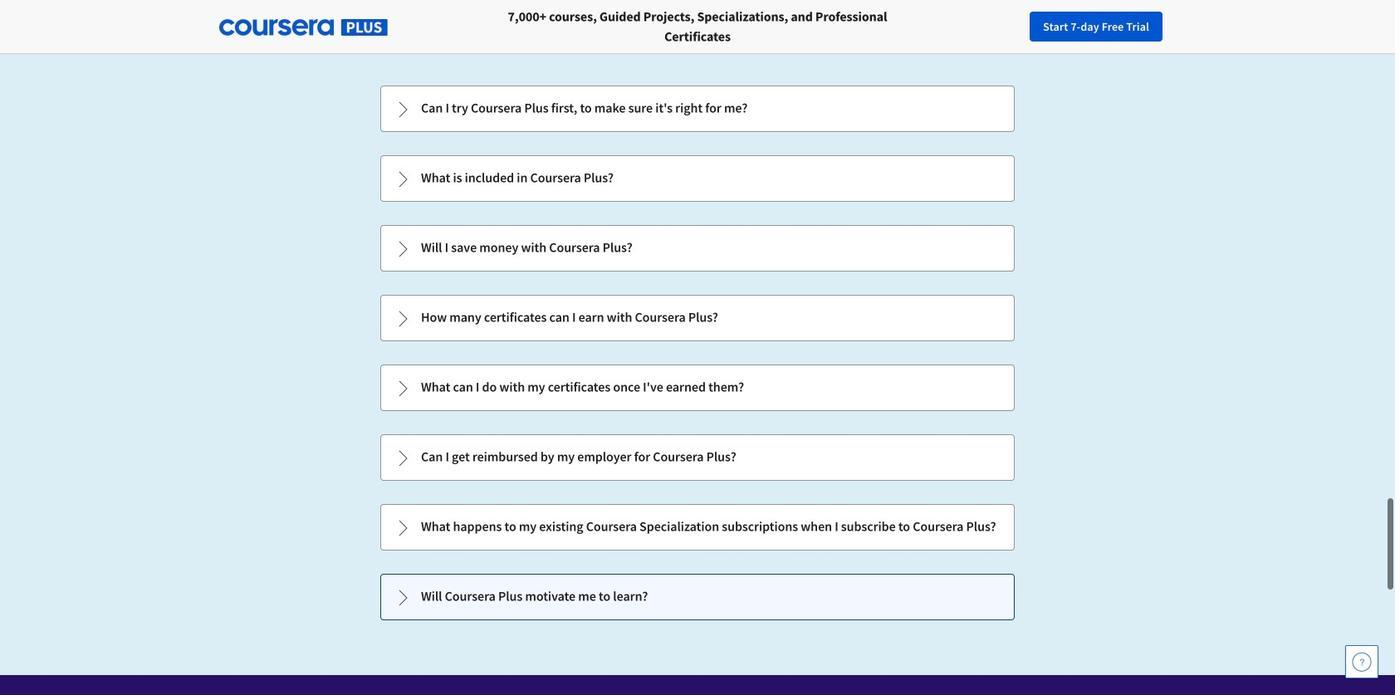 Task type: describe. For each thing, give the bounding box(es) containing it.
coursera plus image
[[219, 19, 388, 36]]



Task type: locate. For each thing, give the bounding box(es) containing it.
list
[[379, 84, 1017, 622]]

help center image
[[1352, 652, 1372, 672]]

None search field
[[228, 10, 627, 44]]



Task type: vqa. For each thing, say whether or not it's contained in the screenshot.
LIST ITEM
no



